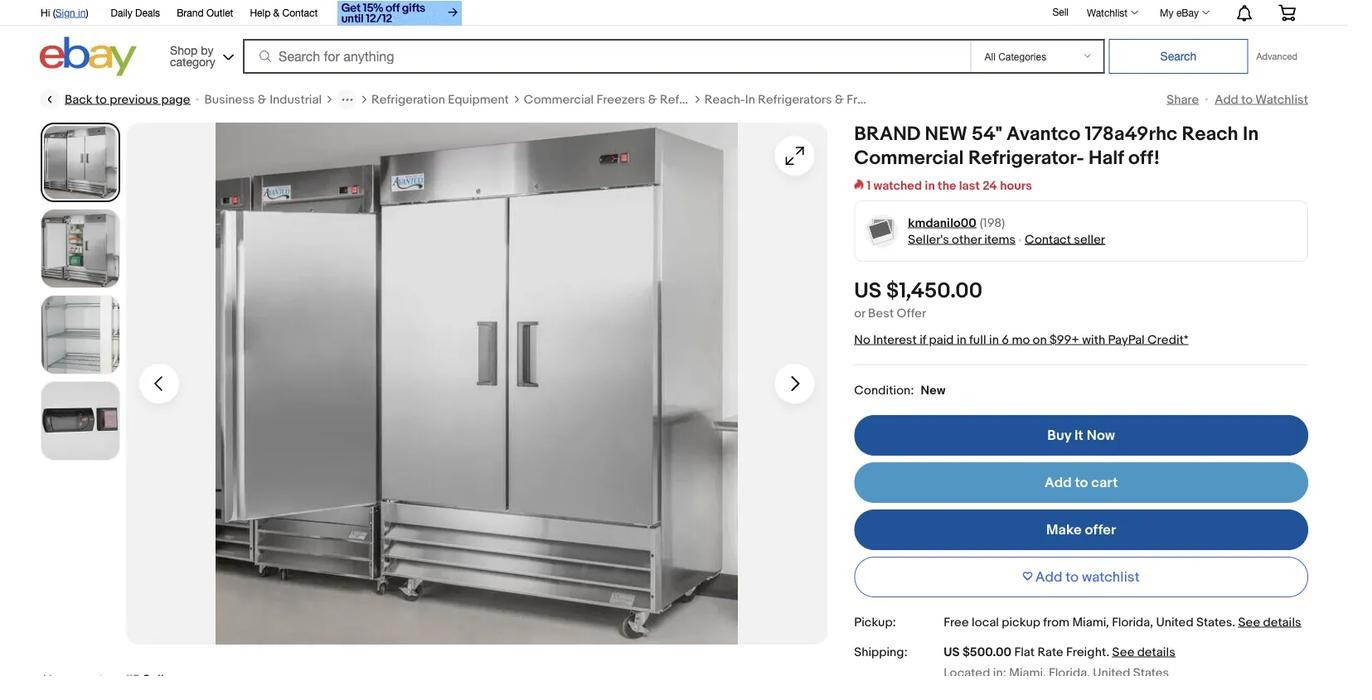 Task type: describe. For each thing, give the bounding box(es) containing it.
on
[[1033, 333, 1047, 347]]

if
[[920, 333, 927, 347]]

miami,
[[1073, 615, 1110, 630]]

add for add to watchlist
[[1036, 569, 1063, 586]]

shop by category banner
[[32, 0, 1309, 80]]

add for add to cart
[[1045, 474, 1072, 492]]

states
[[1197, 615, 1233, 630]]

(198)
[[980, 216, 1005, 231]]

equipment
[[448, 92, 509, 107]]

cart
[[1092, 474, 1118, 492]]

account navigation
[[32, 0, 1309, 28]]

watchlist
[[1082, 569, 1140, 586]]

brand outlet link
[[177, 4, 233, 22]]

0 vertical spatial see
[[1239, 615, 1261, 630]]

kmdanilo00 image
[[865, 214, 899, 248]]

1 vertical spatial see
[[1113, 645, 1135, 660]]

commercial freezers & refrigerators
[[524, 92, 734, 107]]

1 vertical spatial see details link
[[1113, 645, 1176, 660]]

picture 1 of 4 image
[[42, 124, 119, 201]]

the
[[938, 178, 957, 193]]

freight
[[1067, 645, 1107, 660]]

us $500.00 flat rate freight . see details
[[944, 645, 1176, 660]]

it
[[1075, 427, 1084, 445]]

deals
[[135, 7, 160, 18]]

$1,450.00
[[887, 279, 983, 304]]

2 refrigerators from the left
[[758, 92, 832, 107]]

brand
[[855, 123, 921, 146]]

business & industrial link
[[204, 91, 322, 108]]

category
[[170, 55, 215, 68]]

refrigeration
[[372, 92, 445, 107]]

avantco
[[1007, 123, 1081, 146]]

sign
[[55, 7, 75, 18]]

make
[[1047, 522, 1082, 539]]

interest
[[874, 333, 917, 347]]

now
[[1087, 427, 1116, 445]]

brand outlet
[[177, 7, 233, 18]]

commercial freezers & refrigerators link
[[524, 91, 734, 108]]

add to watchlist
[[1036, 569, 1140, 586]]

picture 2 of 4 image
[[41, 210, 119, 288]]

shipping:
[[855, 645, 908, 660]]

united
[[1157, 615, 1194, 630]]

add to watchlist
[[1215, 92, 1309, 107]]

1 watched in the last 24 hours
[[867, 178, 1033, 193]]

contact seller link
[[1025, 232, 1106, 247]]

2 freezers from the left
[[847, 92, 896, 107]]

daily
[[111, 7, 133, 18]]

in left 6
[[990, 333, 999, 347]]

& inside the business & industrial link
[[258, 92, 267, 107]]

add to watchlist link
[[1215, 92, 1309, 107]]

)
[[86, 7, 88, 18]]

pickup
[[1002, 615, 1041, 630]]

reach-in refrigerators & freezers link
[[705, 91, 896, 108]]

hours
[[1000, 178, 1033, 193]]

us for $1,450.00
[[855, 279, 882, 304]]

1
[[867, 178, 871, 193]]

advanced link
[[1249, 40, 1306, 73]]

in inside reach-in refrigerators & freezers link
[[745, 92, 755, 107]]

full
[[970, 333, 987, 347]]

kmdanilo00 link
[[908, 215, 977, 231]]

add to cart
[[1045, 474, 1118, 492]]

picture 3 of 4 image
[[41, 296, 119, 374]]

add to watchlist button
[[855, 557, 1309, 598]]

0 vertical spatial .
[[1233, 615, 1236, 630]]

local
[[972, 615, 999, 630]]

no interest if paid in full in 6 mo on $99+ with paypal credit* link
[[855, 333, 1189, 347]]

$99+
[[1050, 333, 1080, 347]]

24
[[983, 178, 998, 193]]

in inside the account 'navigation'
[[78, 7, 86, 18]]

1 freezers from the left
[[597, 92, 646, 107]]

shop
[[170, 43, 198, 57]]

other
[[952, 232, 982, 247]]

no interest if paid in full in 6 mo on $99+ with paypal credit*
[[855, 333, 1189, 347]]

paid
[[929, 333, 954, 347]]

best
[[868, 306, 894, 321]]

items
[[985, 232, 1016, 247]]

hi
[[41, 7, 50, 18]]

share
[[1167, 92, 1199, 107]]



Task type: locate. For each thing, give the bounding box(es) containing it.
see down free local pickup from miami, florida, united states . see details
[[1113, 645, 1135, 660]]

seller's
[[908, 232, 949, 247]]

0 horizontal spatial refrigerators
[[660, 92, 734, 107]]

brand new 54" avantco 178a49rhc reach in commercial refrigerator- half off!
[[855, 123, 1259, 170]]

watchlist inside watchlist link
[[1087, 7, 1128, 18]]

see details link down florida, at bottom
[[1113, 645, 1176, 660]]

details right states
[[1264, 615, 1302, 630]]

to for watchlist
[[1242, 92, 1253, 107]]

page
[[161, 92, 190, 107]]

make offer link
[[855, 510, 1309, 551]]

kmdanilo00
[[908, 216, 977, 231]]

watched
[[874, 178, 923, 193]]

mo
[[1012, 333, 1030, 347]]

sell link
[[1045, 6, 1077, 18]]

kmdanilo00 (198)
[[908, 216, 1005, 231]]

1 vertical spatial commercial
[[855, 146, 964, 170]]

in left full
[[957, 333, 967, 347]]

refrigeration equipment link
[[372, 91, 509, 108]]

help & contact link
[[250, 4, 318, 22]]

none submit inside shop by category banner
[[1109, 39, 1249, 74]]

contact seller
[[1025, 232, 1106, 247]]

previous
[[110, 92, 158, 107]]

. right the united
[[1233, 615, 1236, 630]]

industrial
[[270, 92, 322, 107]]

back to previous page
[[65, 92, 190, 107]]

with
[[1083, 333, 1106, 347]]

hi ( sign in )
[[41, 7, 88, 18]]

seller's other items
[[908, 232, 1016, 247]]

help
[[250, 7, 271, 18]]

0 vertical spatial us
[[855, 279, 882, 304]]

rate
[[1038, 645, 1064, 660]]

details down the united
[[1138, 645, 1176, 660]]

to left watchlist
[[1066, 569, 1079, 586]]

florida,
[[1112, 615, 1154, 630]]

shop by category button
[[163, 37, 237, 73]]

add for add to watchlist
[[1215, 92, 1239, 107]]

add up from
[[1036, 569, 1063, 586]]

see
[[1239, 615, 1261, 630], [1113, 645, 1135, 660]]

pickup:
[[855, 615, 896, 630]]

1 horizontal spatial see
[[1239, 615, 1261, 630]]

1 horizontal spatial details
[[1264, 615, 1302, 630]]

us up or
[[855, 279, 882, 304]]

0 horizontal spatial see details link
[[1113, 645, 1176, 660]]

0 horizontal spatial see
[[1113, 645, 1135, 660]]

0 vertical spatial details
[[1264, 615, 1302, 630]]

0 horizontal spatial commercial
[[524, 92, 594, 107]]

1 horizontal spatial freezers
[[847, 92, 896, 107]]

make offer
[[1047, 522, 1117, 539]]

sign in link
[[55, 7, 86, 18]]

condition: new
[[855, 383, 946, 398]]

Search for anything text field
[[246, 41, 967, 72]]

by
[[201, 43, 214, 57]]

new
[[925, 123, 968, 146]]

to for previous
[[95, 92, 107, 107]]

to down the advanced link
[[1242, 92, 1253, 107]]

1 horizontal spatial see details link
[[1239, 615, 1302, 630]]

advanced
[[1257, 51, 1298, 62]]

condition:
[[855, 383, 914, 398]]

. down free local pickup from miami, florida, united states . see details
[[1107, 645, 1110, 660]]

to
[[95, 92, 107, 107], [1242, 92, 1253, 107], [1075, 474, 1089, 492], [1066, 569, 1079, 586]]

commercial down search for anything text box
[[524, 92, 594, 107]]

54"
[[972, 123, 1003, 146]]

& inside reach-in refrigerators & freezers link
[[835, 92, 844, 107]]

no
[[855, 333, 871, 347]]

last
[[959, 178, 980, 193]]

1 vertical spatial watchlist
[[1256, 92, 1309, 107]]

& inside commercial freezers & refrigerators link
[[648, 92, 657, 107]]

freezers up brand
[[847, 92, 896, 107]]

to left "cart"
[[1075, 474, 1089, 492]]

get an extra 15% off image
[[338, 1, 462, 26]]

refrigerators right reach-
[[758, 92, 832, 107]]

0 vertical spatial add
[[1215, 92, 1239, 107]]

add
[[1215, 92, 1239, 107], [1045, 474, 1072, 492], [1036, 569, 1063, 586]]

& inside help & contact link
[[273, 7, 280, 18]]

your shopping cart image
[[1278, 4, 1297, 21]]

0 vertical spatial in
[[745, 92, 755, 107]]

0 horizontal spatial freezers
[[597, 92, 646, 107]]

back to previous page link
[[40, 90, 190, 109]]

0 horizontal spatial .
[[1107, 645, 1110, 660]]

add inside 'add to cart' link
[[1045, 474, 1072, 492]]

add left "cart"
[[1045, 474, 1072, 492]]

us
[[855, 279, 882, 304], [944, 645, 960, 660]]

from
[[1044, 615, 1070, 630]]

offer
[[897, 306, 927, 321]]

0 horizontal spatial in
[[745, 92, 755, 107]]

see details link right states
[[1239, 615, 1302, 630]]

brand
[[177, 7, 204, 18]]

add to cart link
[[855, 463, 1309, 503]]

business
[[204, 92, 255, 107]]

watchlist down the advanced link
[[1256, 92, 1309, 107]]

shop by category
[[170, 43, 215, 68]]

outlet
[[206, 7, 233, 18]]

buy it now link
[[855, 416, 1309, 456]]

us down free
[[944, 645, 960, 660]]

.
[[1233, 615, 1236, 630], [1107, 645, 1110, 660]]

0 vertical spatial see details link
[[1239, 615, 1302, 630]]

commercial up 'watched'
[[855, 146, 964, 170]]

in right sign at the left of the page
[[78, 7, 86, 18]]

offer
[[1085, 522, 1117, 539]]

business & industrial
[[204, 92, 322, 107]]

help & contact
[[250, 7, 318, 18]]

contact right help
[[282, 7, 318, 18]]

freezers down search for anything text box
[[597, 92, 646, 107]]

6
[[1002, 333, 1009, 347]]

free
[[944, 615, 969, 630]]

my
[[1160, 7, 1174, 18]]

add up reach
[[1215, 92, 1239, 107]]

$500.00
[[963, 645, 1012, 660]]

0 horizontal spatial contact
[[282, 7, 318, 18]]

paypal
[[1109, 333, 1145, 347]]

us for $500.00
[[944, 645, 960, 660]]

None submit
[[1109, 39, 1249, 74]]

contact inside the account 'navigation'
[[282, 7, 318, 18]]

1 horizontal spatial .
[[1233, 615, 1236, 630]]

half
[[1089, 146, 1124, 170]]

1 horizontal spatial in
[[1243, 123, 1259, 146]]

watchlist right sell link on the right
[[1087, 7, 1128, 18]]

0 vertical spatial contact
[[282, 7, 318, 18]]

share button
[[1167, 92, 1199, 107]]

credit*
[[1148, 333, 1189, 347]]

add inside add to watchlist button
[[1036, 569, 1063, 586]]

1 vertical spatial .
[[1107, 645, 1110, 660]]

picture 4 of 4 image
[[41, 382, 119, 460]]

1 horizontal spatial commercial
[[855, 146, 964, 170]]

0 vertical spatial watchlist
[[1087, 7, 1128, 18]]

us inside us $1,450.00 or best offer
[[855, 279, 882, 304]]

buy it now
[[1048, 427, 1116, 445]]

to right back
[[95, 92, 107, 107]]

in left the
[[925, 178, 935, 193]]

brand new 54" avantco 178a49rhc reach in commercial refrigerator- half off! - picture 1 of 4 image
[[126, 123, 828, 645]]

178a49rhc
[[1085, 123, 1178, 146]]

1 vertical spatial contact
[[1025, 232, 1072, 247]]

1 horizontal spatial contact
[[1025, 232, 1072, 247]]

1 horizontal spatial us
[[944, 645, 960, 660]]

0 vertical spatial commercial
[[524, 92, 594, 107]]

1 vertical spatial add
[[1045, 474, 1072, 492]]

refrigerators
[[660, 92, 734, 107], [758, 92, 832, 107]]

0 horizontal spatial watchlist
[[1087, 7, 1128, 18]]

to inside button
[[1066, 569, 1079, 586]]

contact left seller
[[1025, 232, 1072, 247]]

commercial inside brand new 54" avantco 178a49rhc reach in commercial refrigerator- half off!
[[855, 146, 964, 170]]

1 horizontal spatial watchlist
[[1256, 92, 1309, 107]]

daily deals
[[111, 7, 160, 18]]

0 horizontal spatial details
[[1138, 645, 1176, 660]]

refrigerator-
[[969, 146, 1085, 170]]

new
[[921, 383, 946, 398]]

to for cart
[[1075, 474, 1089, 492]]

in inside brand new 54" avantco 178a49rhc reach in commercial refrigerator- half off!
[[1243, 123, 1259, 146]]

(
[[53, 7, 55, 18]]

see right states
[[1239, 615, 1261, 630]]

watchlist link
[[1078, 2, 1146, 22]]

to for watchlist
[[1066, 569, 1079, 586]]

us $1,450.00 or best offer
[[855, 279, 983, 321]]

1 refrigerators from the left
[[660, 92, 734, 107]]

1 vertical spatial in
[[1243, 123, 1259, 146]]

refrigeration equipment
[[372, 92, 509, 107]]

reach
[[1182, 123, 1239, 146]]

1 vertical spatial details
[[1138, 645, 1176, 660]]

my ebay link
[[1151, 2, 1218, 22]]

reach-
[[705, 92, 745, 107]]

0 horizontal spatial us
[[855, 279, 882, 304]]

2 vertical spatial add
[[1036, 569, 1063, 586]]

1 horizontal spatial refrigerators
[[758, 92, 832, 107]]

free local pickup from miami, florida, united states . see details
[[944, 615, 1302, 630]]

1 vertical spatial us
[[944, 645, 960, 660]]

refrigerators down shop by category banner
[[660, 92, 734, 107]]

seller's other items link
[[908, 232, 1016, 247]]



Task type: vqa. For each thing, say whether or not it's contained in the screenshot.
$350.00 to $750.00 CHECKBOX
no



